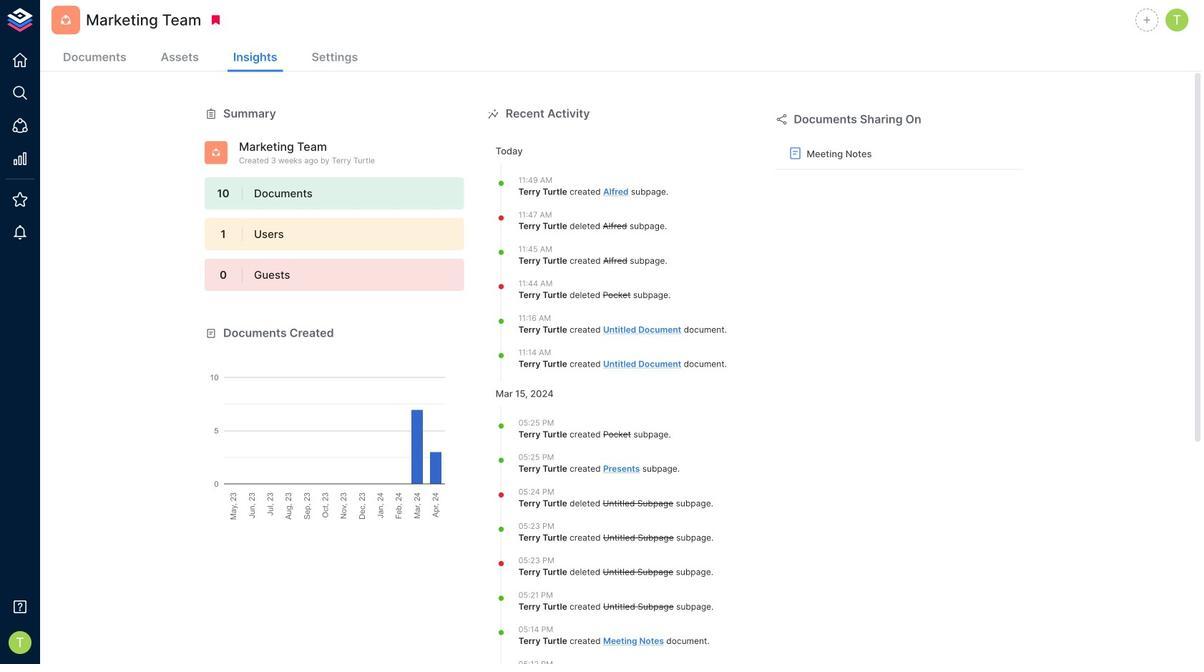 Task type: describe. For each thing, give the bounding box(es) containing it.
a chart. image
[[205, 342, 465, 521]]



Task type: vqa. For each thing, say whether or not it's contained in the screenshot.
a chart. element
yes



Task type: locate. For each thing, give the bounding box(es) containing it.
remove bookmark image
[[209, 14, 222, 26]]

a chart. element
[[205, 342, 465, 521]]



